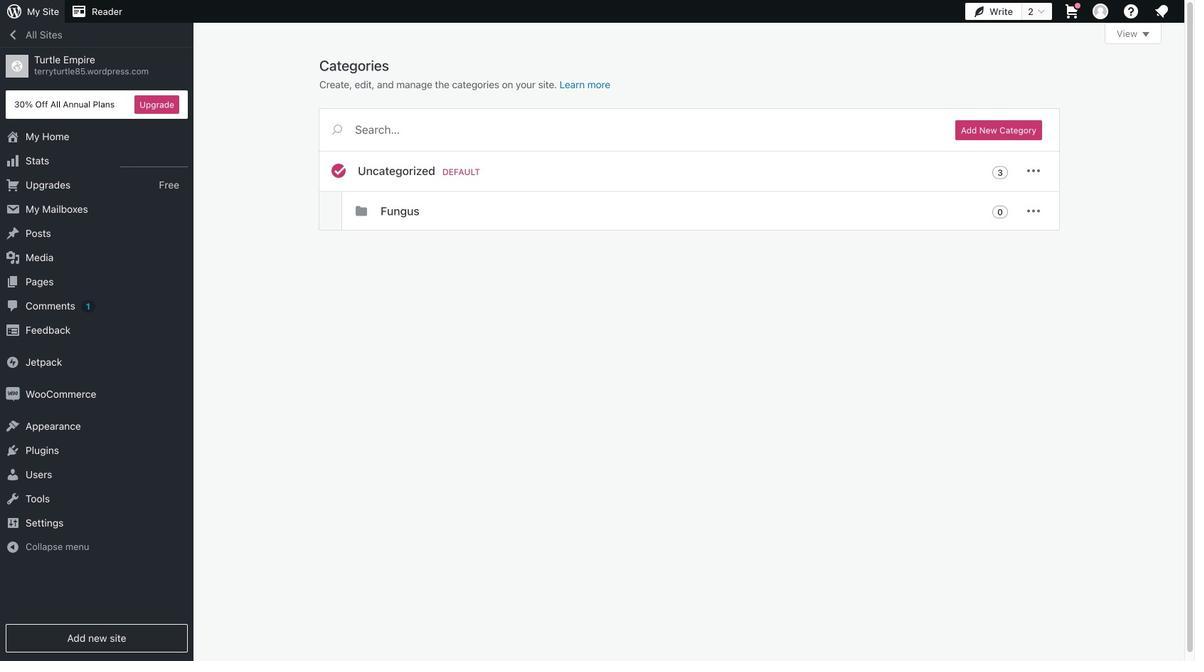 Task type: vqa. For each thing, say whether or not it's contained in the screenshot.
the top img
yes



Task type: describe. For each thing, give the bounding box(es) containing it.
uncategorized image
[[330, 162, 347, 179]]

highest hourly views 0 image
[[120, 158, 188, 167]]

toggle menu image
[[1025, 202, 1043, 220]]

Search search field
[[355, 109, 939, 150]]

my shopping cart image
[[1064, 3, 1081, 20]]

manage your notifications image
[[1154, 3, 1171, 20]]

1 img image from the top
[[6, 355, 20, 369]]

toggle menu image
[[1025, 162, 1043, 179]]



Task type: locate. For each thing, give the bounding box(es) containing it.
help image
[[1123, 3, 1140, 20]]

1 vertical spatial img image
[[6, 387, 20, 401]]

fungus image
[[353, 202, 370, 220]]

my profile image
[[1093, 4, 1109, 19]]

img image
[[6, 355, 20, 369], [6, 387, 20, 401]]

0 vertical spatial img image
[[6, 355, 20, 369]]

None search field
[[320, 109, 939, 150]]

2 img image from the top
[[6, 387, 20, 401]]

closed image
[[1143, 32, 1150, 37]]

open search image
[[320, 121, 355, 138]]

main content
[[320, 23, 1162, 230]]



